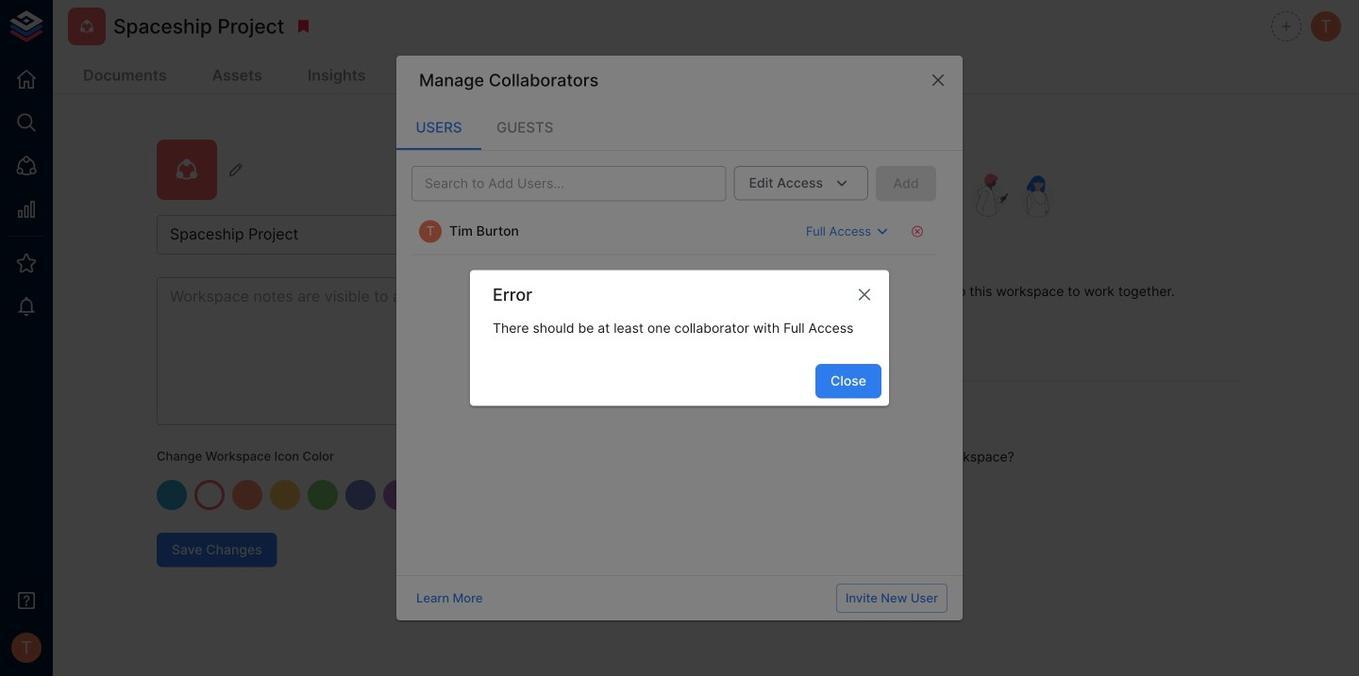 Task type: locate. For each thing, give the bounding box(es) containing it.
Workspace Name text field
[[157, 215, 681, 255]]

dialog
[[396, 56, 963, 621], [470, 270, 889, 406]]

remove bookmark image
[[295, 18, 312, 35]]

Workspace notes are visible to all members and guests. text field
[[157, 278, 681, 426]]

tab list
[[396, 105, 963, 150]]



Task type: vqa. For each thing, say whether or not it's contained in the screenshot.
tab list
yes



